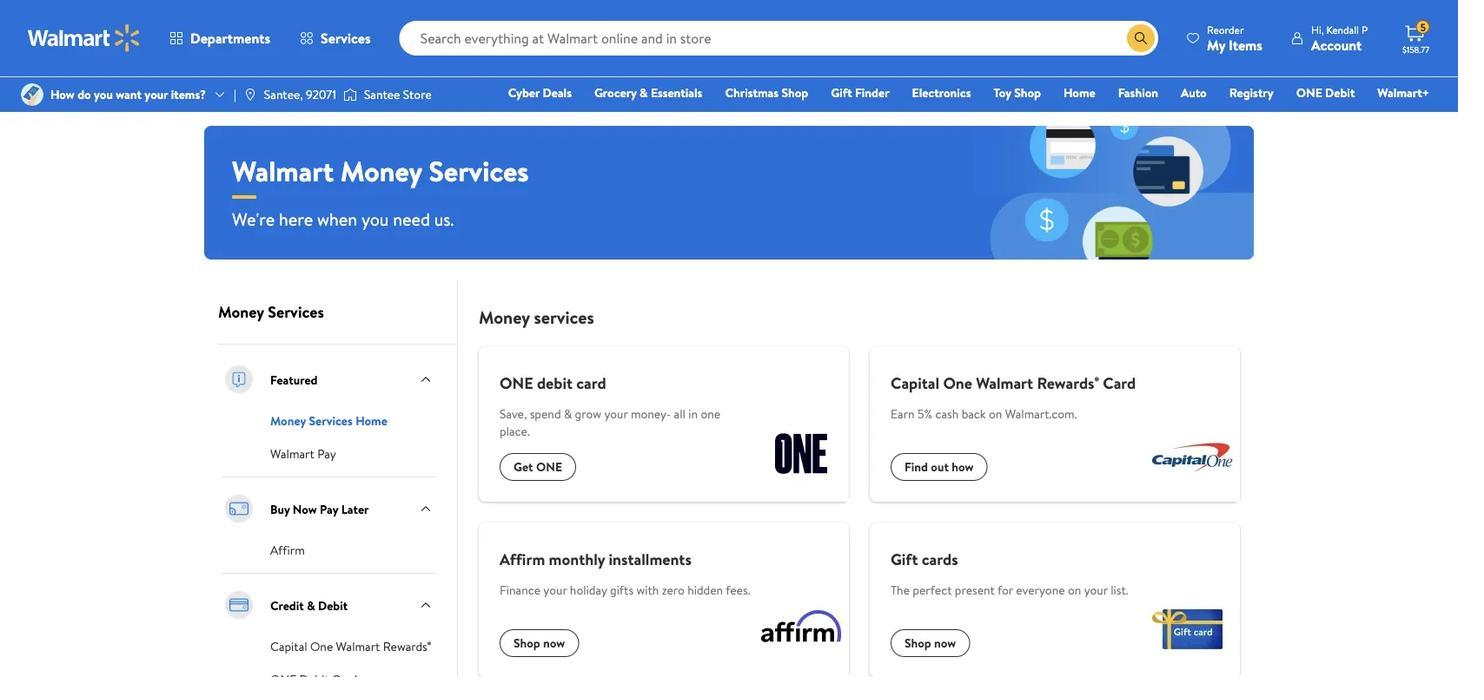 Task type: describe. For each thing, give the bounding box(es) containing it.
home link
[[1056, 83, 1104, 102]]

affirm for affirm
[[270, 542, 305, 559]]

featured
[[270, 371, 318, 388]]

get one
[[514, 459, 562, 476]]

walmart+ link
[[1370, 83, 1438, 102]]

for
[[998, 582, 1013, 599]]

santee
[[364, 86, 400, 103]]

gifts
[[610, 582, 634, 599]]

in
[[689, 406, 698, 423]]

affirm monthly installments
[[500, 549, 692, 571]]

toy
[[994, 84, 1012, 101]]

get
[[514, 459, 533, 476]]

reorder my items
[[1207, 22, 1263, 54]]

5%
[[918, 406, 933, 423]]

debit
[[537, 372, 573, 394]]

 image for santee, 92071
[[243, 88, 257, 102]]

now for monthly
[[543, 635, 565, 652]]

 image for santee store
[[343, 86, 357, 103]]

capital for capital one walmart rewards® card
[[891, 372, 940, 394]]

account
[[1312, 35, 1362, 54]]

gift for gift finder
[[831, 84, 852, 101]]

electronics link
[[904, 83, 979, 102]]

money services home link
[[270, 411, 388, 430]]

zero
[[662, 582, 685, 599]]

& for debit
[[307, 597, 315, 614]]

fashion
[[1118, 84, 1159, 101]]

money for money services home
[[270, 413, 306, 430]]

items
[[1229, 35, 1263, 54]]

affirm link
[[270, 541, 305, 560]]

services inside popup button
[[321, 29, 371, 48]]

back
[[962, 406, 986, 423]]

cyber
[[508, 84, 540, 101]]

everyone
[[1016, 582, 1065, 599]]

1 vertical spatial pay
[[320, 501, 338, 518]]

finance your holiday gifts with zero hidden fees.
[[500, 582, 751, 599]]

departments
[[190, 29, 270, 48]]

& for essentials
[[640, 84, 648, 101]]

walmart.com.
[[1005, 406, 1077, 423]]

0 vertical spatial on
[[989, 406, 1003, 423]]

save,
[[500, 406, 527, 423]]

later
[[341, 501, 369, 518]]

electronics
[[912, 84, 971, 101]]

want
[[116, 86, 142, 103]]

essentials
[[651, 84, 703, 101]]

auto link
[[1173, 83, 1215, 102]]

credit & debit image
[[222, 588, 256, 623]]

toy shop
[[994, 84, 1041, 101]]

services up "walmart pay" link on the left of page
[[309, 413, 353, 430]]

present
[[955, 582, 995, 599]]

shop now button for monthly
[[500, 630, 579, 658]]

one debit
[[1297, 84, 1355, 101]]

gift finder
[[831, 84, 890, 101]]

now for cards
[[935, 635, 956, 652]]

hi, kendall p account
[[1312, 22, 1368, 54]]

services
[[534, 305, 594, 329]]

your left holiday
[[544, 582, 567, 599]]

cyber deals
[[508, 84, 572, 101]]

one for capital one walmart rewards® card
[[943, 372, 973, 394]]

1 horizontal spatial you
[[361, 207, 389, 231]]

walmart+
[[1378, 84, 1430, 101]]

shop now for cards
[[905, 635, 956, 652]]

when
[[317, 207, 357, 231]]

$158.77
[[1403, 43, 1430, 55]]

shop now for monthly
[[514, 635, 565, 652]]

walmart down credit & debit
[[336, 639, 380, 656]]

walmart up here
[[232, 152, 334, 190]]

perfect
[[913, 582, 952, 599]]

buy now pay later
[[270, 501, 369, 518]]

gift cards
[[891, 549, 958, 571]]

deals
[[543, 84, 572, 101]]

save, spend & grow your money- all in one place.
[[500, 406, 721, 440]]

one debit card
[[500, 372, 606, 394]]

fashion link
[[1111, 83, 1167, 102]]

christmas shop link
[[717, 83, 816, 102]]

walmart down "money services home"
[[270, 446, 314, 463]]

rewards® for capital one walmart rewards®
[[383, 639, 431, 656]]

earn 5% cash back on walmart.com.
[[891, 406, 1077, 423]]

money services
[[479, 305, 594, 329]]

cards
[[922, 549, 958, 571]]

your right the want
[[145, 86, 168, 103]]

1 vertical spatial on
[[1068, 582, 1082, 599]]

walmart image
[[28, 24, 141, 52]]

shop right toy
[[1015, 84, 1041, 101]]

walmart pay link
[[270, 444, 336, 463]]

all
[[674, 406, 686, 423]]

reorder
[[1207, 22, 1244, 37]]

gift finder link
[[823, 83, 898, 102]]

toy shop link
[[986, 83, 1049, 102]]

we're
[[232, 207, 275, 231]]

walmart up the earn 5% cash back on walmart.com.
[[976, 372, 1034, 394]]

one inside button
[[536, 459, 562, 476]]

now
[[293, 501, 317, 518]]

0 vertical spatial you
[[94, 86, 113, 103]]

find
[[905, 459, 928, 476]]



Task type: locate. For each thing, give the bounding box(es) containing it.
gift left finder
[[831, 84, 852, 101]]

installments
[[609, 549, 692, 571]]

fees.
[[726, 582, 751, 599]]

1 horizontal spatial one
[[943, 372, 973, 394]]

one down credit & debit
[[310, 639, 333, 656]]

credit & debit
[[270, 597, 348, 614]]

registry
[[1230, 84, 1274, 101]]

1 horizontal spatial rewards®
[[1037, 372, 1100, 394]]

cash
[[936, 406, 959, 423]]

0 horizontal spatial one
[[500, 372, 533, 394]]

1 vertical spatial home
[[356, 413, 388, 430]]

christmas shop
[[725, 84, 809, 101]]

& right grocery
[[640, 84, 648, 101]]

gift up the
[[891, 549, 918, 571]]

0 vertical spatial debit
[[1326, 84, 1355, 101]]

need
[[393, 207, 430, 231]]

items?
[[171, 86, 206, 103]]

how
[[50, 86, 75, 103]]

debit up capital one walmart rewards® link
[[318, 597, 348, 614]]

cyber deals link
[[500, 83, 580, 102]]

affirm monthly installments. finance your holiday gifts with zero hidden fees. shop now. image
[[754, 583, 849, 678]]

money
[[341, 152, 422, 190], [218, 302, 264, 323], [479, 305, 530, 329], [270, 413, 306, 430]]

1 horizontal spatial one
[[536, 459, 562, 476]]

one debit card. save, spend and grow your money- all in one place. get one. image
[[754, 407, 849, 502]]

featured image
[[222, 362, 256, 397]]

1 shop now from the left
[[514, 635, 565, 652]]

Walmart Site-Wide search field
[[400, 21, 1159, 56]]

affirm up finance
[[500, 549, 545, 571]]

grocery & essentials link
[[587, 83, 710, 102]]

walmart pay
[[270, 446, 336, 463]]

capital one walmart rewards® link
[[270, 637, 431, 656]]

money up "walmart pay" link on the left of page
[[270, 413, 306, 430]]

gift cards. the perfect present for everyone on your list. shop now. image
[[1145, 583, 1240, 678]]

1 horizontal spatial shop now
[[905, 635, 956, 652]]

holiday
[[570, 582, 607, 599]]

 image right 92071
[[343, 86, 357, 103]]

shop down perfect
[[905, 635, 932, 652]]

0 horizontal spatial now
[[543, 635, 565, 652]]

& right credit on the left bottom of the page
[[307, 597, 315, 614]]

one up save,
[[500, 372, 533, 394]]

money inside money services home link
[[270, 413, 306, 430]]

shop now down finance
[[514, 635, 565, 652]]

one
[[701, 406, 721, 423]]

1 vertical spatial one
[[310, 639, 333, 656]]

1 horizontal spatial capital
[[891, 372, 940, 394]]

money left services
[[479, 305, 530, 329]]

 image
[[21, 83, 43, 106], [343, 86, 357, 103], [243, 88, 257, 102]]

debit
[[1326, 84, 1355, 101], [318, 597, 348, 614]]

shop now button down finance
[[500, 630, 579, 658]]

one for one debit card
[[500, 372, 533, 394]]

services up us.
[[429, 152, 529, 190]]

auto
[[1181, 84, 1207, 101]]

5
[[1421, 20, 1426, 35]]

1 horizontal spatial affirm
[[500, 549, 545, 571]]

services button
[[285, 17, 386, 59]]

1 vertical spatial capital
[[270, 639, 307, 656]]

one down account
[[1297, 84, 1323, 101]]

0 vertical spatial one
[[943, 372, 973, 394]]

1 horizontal spatial now
[[935, 635, 956, 652]]

1 horizontal spatial  image
[[243, 88, 257, 102]]

your left list.
[[1085, 582, 1108, 599]]

gift for gift cards
[[891, 549, 918, 571]]

one for capital one walmart rewards®
[[310, 639, 333, 656]]

 image right |
[[243, 88, 257, 102]]

one debit link
[[1289, 83, 1363, 102]]

0 vertical spatial capital
[[891, 372, 940, 394]]

you
[[94, 86, 113, 103], [361, 207, 389, 231]]

debit down account
[[1326, 84, 1355, 101]]

grocery
[[594, 84, 637, 101]]

us.
[[434, 207, 454, 231]]

home
[[1064, 84, 1096, 101], [356, 413, 388, 430]]

spend
[[530, 406, 561, 423]]

store
[[403, 86, 432, 103]]

0 horizontal spatial debit
[[318, 597, 348, 614]]

capital down credit on the left bottom of the page
[[270, 639, 307, 656]]

0 vertical spatial gift
[[831, 84, 852, 101]]

buy now pay later image
[[222, 492, 256, 527]]

1 vertical spatial one
[[500, 372, 533, 394]]

walmart money services
[[232, 152, 529, 190]]

& left grow
[[564, 406, 572, 423]]

shop down finance
[[514, 635, 540, 652]]

2 vertical spatial one
[[536, 459, 562, 476]]

monthly
[[549, 549, 605, 571]]

0 vertical spatial rewards®
[[1037, 372, 1100, 394]]

1 horizontal spatial &
[[564, 406, 572, 423]]

out
[[931, 459, 949, 476]]

92071
[[306, 86, 336, 103]]

shop now down perfect
[[905, 635, 956, 652]]

the perfect present for everyone on your list.
[[891, 582, 1129, 599]]

with
[[637, 582, 659, 599]]

Search search field
[[400, 21, 1159, 56]]

money-
[[631, 406, 671, 423]]

0 horizontal spatial on
[[989, 406, 1003, 423]]

money for money services
[[479, 305, 530, 329]]

buy
[[270, 501, 290, 518]]

0 horizontal spatial rewards®
[[383, 639, 431, 656]]

shop now button for cards
[[891, 630, 970, 658]]

shop now button
[[500, 630, 579, 658], [891, 630, 970, 658]]

money up need
[[341, 152, 422, 190]]

capital one walmart rewards® card
[[891, 372, 1136, 394]]

rewards® for capital one walmart rewards® card
[[1037, 372, 1100, 394]]

hidden
[[688, 582, 723, 599]]

rewards®
[[1037, 372, 1100, 394], [383, 639, 431, 656]]

& inside save, spend & grow your money- all in one place.
[[564, 406, 572, 423]]

2 horizontal spatial one
[[1297, 84, 1323, 101]]

0 vertical spatial home
[[1064, 84, 1096, 101]]

we're here when you need us.
[[232, 207, 454, 231]]

1 vertical spatial &
[[564, 406, 572, 423]]

0 vertical spatial one
[[1297, 84, 1323, 101]]

1 shop now button from the left
[[500, 630, 579, 658]]

you right do
[[94, 86, 113, 103]]

2 vertical spatial &
[[307, 597, 315, 614]]

0 horizontal spatial  image
[[21, 83, 43, 106]]

0 horizontal spatial one
[[310, 639, 333, 656]]

0 horizontal spatial &
[[307, 597, 315, 614]]

0 horizontal spatial gift
[[831, 84, 852, 101]]

affirm down buy
[[270, 542, 305, 559]]

1 horizontal spatial gift
[[891, 549, 918, 571]]

santee store
[[364, 86, 432, 103]]

shop now button down perfect
[[891, 630, 970, 658]]

kendall
[[1327, 22, 1359, 37]]

registry link
[[1222, 83, 1282, 102]]

0 horizontal spatial capital
[[270, 639, 307, 656]]

1 vertical spatial rewards®
[[383, 639, 431, 656]]

affirm for affirm monthly installments
[[500, 549, 545, 571]]

departments button
[[155, 17, 285, 59]]

here
[[279, 207, 313, 231]]

place.
[[500, 423, 530, 440]]

your inside save, spend & grow your money- all in one place.
[[604, 406, 628, 423]]

0 vertical spatial &
[[640, 84, 648, 101]]

2 shop now button from the left
[[891, 630, 970, 658]]

you left need
[[361, 207, 389, 231]]

money services home
[[270, 413, 388, 430]]

p
[[1362, 22, 1368, 37]]

your right grow
[[604, 406, 628, 423]]

1 vertical spatial gift
[[891, 549, 918, 571]]

 image for how do you want your items?
[[21, 83, 43, 106]]

0 horizontal spatial shop now
[[514, 635, 565, 652]]

santee, 92071
[[264, 86, 336, 103]]

capital one walmart rewards®
[[270, 639, 431, 656]]

on right back at the right bottom of page
[[989, 406, 1003, 423]]

finance
[[500, 582, 541, 599]]

pay down "money services home"
[[317, 446, 336, 463]]

search icon image
[[1134, 31, 1148, 45]]

affirm
[[270, 542, 305, 559], [500, 549, 545, 571]]

1 vertical spatial you
[[361, 207, 389, 231]]

services up 92071
[[321, 29, 371, 48]]

0 horizontal spatial shop now button
[[500, 630, 579, 658]]

money up "featured" 'icon' in the bottom of the page
[[218, 302, 264, 323]]

0 vertical spatial pay
[[317, 446, 336, 463]]

money for money services
[[218, 302, 264, 323]]

one up cash
[[943, 372, 973, 394]]

1 vertical spatial debit
[[318, 597, 348, 614]]

1 horizontal spatial debit
[[1326, 84, 1355, 101]]

card
[[577, 372, 606, 394]]

&
[[640, 84, 648, 101], [564, 406, 572, 423], [307, 597, 315, 614]]

capital for capital one walmart rewards®
[[270, 639, 307, 656]]

now
[[543, 635, 565, 652], [935, 635, 956, 652]]

list.
[[1111, 582, 1129, 599]]

2 shop now from the left
[[905, 635, 956, 652]]

0 horizontal spatial you
[[94, 86, 113, 103]]

christmas
[[725, 84, 779, 101]]

 image left the how
[[21, 83, 43, 106]]

services up featured
[[268, 302, 324, 323]]

walmart
[[232, 152, 334, 190], [976, 372, 1034, 394], [270, 446, 314, 463], [336, 639, 380, 656]]

shop right christmas
[[782, 84, 809, 101]]

1 now from the left
[[543, 635, 565, 652]]

card
[[1103, 372, 1136, 394]]

1 horizontal spatial on
[[1068, 582, 1082, 599]]

1 horizontal spatial shop now button
[[891, 630, 970, 658]]

finder
[[855, 84, 890, 101]]

services
[[321, 29, 371, 48], [429, 152, 529, 190], [268, 302, 324, 323], [309, 413, 353, 430]]

my
[[1207, 35, 1226, 54]]

the
[[891, 582, 910, 599]]

2 horizontal spatial &
[[640, 84, 648, 101]]

find out how button
[[891, 454, 988, 482]]

get one button
[[500, 454, 576, 482]]

2 horizontal spatial  image
[[343, 86, 357, 103]]

how
[[952, 459, 974, 476]]

capital one walmart rewards trademark card. earn five percent cash back on walmart.com. find out how. image
[[1145, 407, 1240, 502]]

pay right now
[[320, 501, 338, 518]]

on right the everyone
[[1068, 582, 1082, 599]]

0 horizontal spatial home
[[356, 413, 388, 430]]

shop
[[782, 84, 809, 101], [1015, 84, 1041, 101], [514, 635, 540, 652], [905, 635, 932, 652]]

money services
[[218, 302, 324, 323]]

one right get
[[536, 459, 562, 476]]

capital up 5%
[[891, 372, 940, 394]]

2 now from the left
[[935, 635, 956, 652]]

one for one debit
[[1297, 84, 1323, 101]]

1 horizontal spatial home
[[1064, 84, 1096, 101]]

credit
[[270, 597, 304, 614]]

0 horizontal spatial affirm
[[270, 542, 305, 559]]



Task type: vqa. For each thing, say whether or not it's contained in the screenshot.


